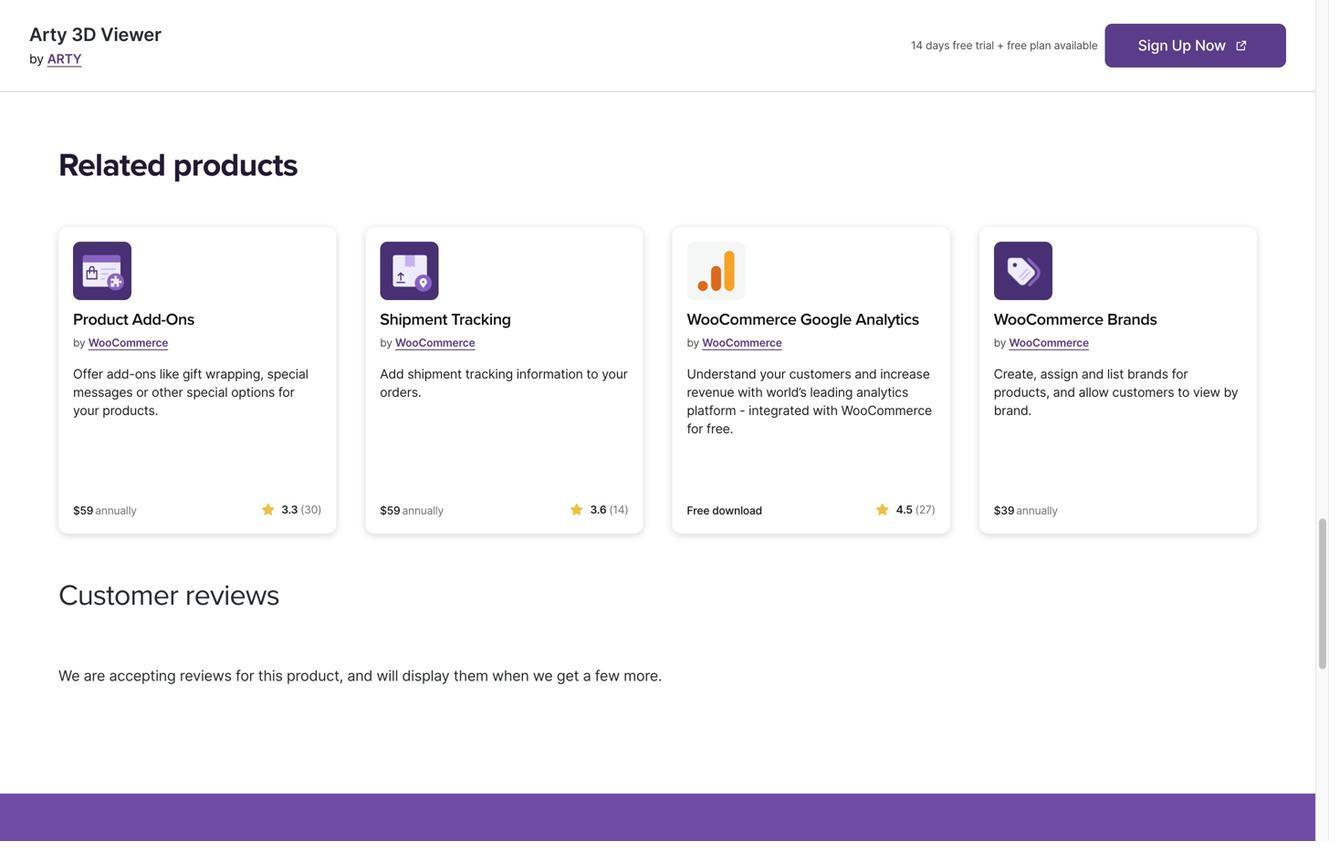 Task type: locate. For each thing, give the bounding box(es) containing it.
trial
[[976, 39, 994, 52]]

1 annually from the left
[[95, 505, 137, 518]]

arty link
[[47, 51, 82, 67]]

by down product
[[73, 337, 85, 350]]

your right information
[[602, 367, 628, 382]]

0 horizontal spatial to
[[587, 367, 598, 382]]

0 horizontal spatial (
[[301, 504, 304, 517]]

) for woocommerce google analytics
[[932, 504, 936, 517]]

0 horizontal spatial )
[[318, 504, 322, 517]]

1 horizontal spatial )
[[625, 504, 629, 517]]

add
[[380, 367, 404, 382]]

with
[[738, 385, 763, 400], [813, 403, 838, 419]]

customer reviews
[[58, 578, 280, 614]]

1 $59 annually from the left
[[73, 505, 137, 518]]

4.5 ( 27 )
[[896, 504, 936, 517]]

2 ) from the left
[[625, 504, 629, 517]]

free right '+'
[[1007, 39, 1027, 52]]

0 vertical spatial customers
[[789, 367, 851, 382]]

3.3 ( 30 )
[[281, 504, 322, 517]]

0 vertical spatial special
[[267, 367, 308, 382]]

or
[[136, 385, 148, 400]]

woocommerce inside product add-ons by woocommerce
[[88, 337, 168, 350]]

options
[[231, 385, 275, 400]]

other
[[152, 385, 183, 400]]

14 left the days
[[911, 39, 923, 52]]

for left this
[[236, 668, 254, 685]]

1 vertical spatial customers
[[1113, 385, 1175, 400]]

special
[[267, 367, 308, 382], [187, 385, 228, 400]]

to left view
[[1178, 385, 1190, 400]]

annually for ons
[[95, 505, 137, 518]]

woocommerce link
[[88, 329, 168, 357], [395, 329, 475, 357], [702, 329, 782, 357], [1009, 329, 1089, 357]]

ons
[[135, 367, 156, 382]]

and up analytics at the top of page
[[855, 367, 877, 382]]

0 vertical spatial with
[[738, 385, 763, 400]]

arty
[[29, 23, 67, 46]]

download
[[712, 505, 762, 518]]

0 vertical spatial 14
[[911, 39, 923, 52]]

to right information
[[587, 367, 598, 382]]

1 $59 from the left
[[73, 505, 93, 518]]

woocommerce inside 'understand your customers and increase revenue with world's leading analytics platform - integrated with woocommerce for free.'
[[841, 403, 932, 419]]

reviews right the "accepting"
[[180, 668, 232, 685]]

1 woocommerce link from the left
[[88, 329, 168, 357]]

1 vertical spatial to
[[1178, 385, 1190, 400]]

) for shipment tracking
[[625, 504, 629, 517]]

add-
[[132, 310, 166, 330]]

arty 3d viewer by arty
[[29, 23, 161, 67]]

1 horizontal spatial to
[[1178, 385, 1190, 400]]

1 ( from the left
[[301, 504, 304, 517]]

your up world's
[[760, 367, 786, 382]]

$39
[[994, 505, 1015, 518]]

1 horizontal spatial $59
[[380, 505, 400, 518]]

2 $59 annually from the left
[[380, 505, 444, 518]]

by up create,
[[994, 337, 1006, 350]]

for
[[1172, 367, 1188, 382], [278, 385, 295, 400], [687, 421, 703, 437], [236, 668, 254, 685]]

2 $59 from the left
[[380, 505, 400, 518]]

by right view
[[1224, 385, 1239, 400]]

woocommerce link for google
[[702, 329, 782, 357]]

( right 3.3
[[301, 504, 304, 517]]

14 right '3.6'
[[613, 504, 625, 517]]

1 ) from the left
[[318, 504, 322, 517]]

0 horizontal spatial 14
[[613, 504, 625, 517]]

2 horizontal spatial your
[[760, 367, 786, 382]]

and left "will"
[[347, 668, 373, 685]]

them
[[454, 668, 488, 685]]

for right brands on the top of the page
[[1172, 367, 1188, 382]]

1 horizontal spatial (
[[609, 504, 613, 517]]

) right '3.6'
[[625, 504, 629, 517]]

1 vertical spatial with
[[813, 403, 838, 419]]

special down gift
[[187, 385, 228, 400]]

free
[[687, 505, 710, 518]]

annually for by
[[402, 505, 444, 518]]

with up the -
[[738, 385, 763, 400]]

( right '3.6'
[[609, 504, 613, 517]]

woocommerce link up add-
[[88, 329, 168, 357]]

customers inside 'understand your customers and increase revenue with world's leading analytics platform - integrated with woocommerce for free.'
[[789, 367, 851, 382]]

view
[[1193, 385, 1221, 400]]

to
[[587, 367, 598, 382], [1178, 385, 1190, 400]]

0 horizontal spatial your
[[73, 403, 99, 419]]

for inside offer add-ons like gift wrapping, special messages or other special options for your products.
[[278, 385, 295, 400]]

3 woocommerce link from the left
[[702, 329, 782, 357]]

and up allow
[[1082, 367, 1104, 382]]

2 annually from the left
[[402, 505, 444, 518]]

reviews up this
[[185, 578, 280, 614]]

free left trial
[[953, 39, 973, 52]]

3 ( from the left
[[915, 504, 919, 517]]

0 vertical spatial to
[[587, 367, 598, 382]]

leading
[[810, 385, 853, 400]]

annually
[[95, 505, 137, 518], [402, 505, 444, 518], [1017, 505, 1058, 518]]

$59
[[73, 505, 93, 518], [380, 505, 400, 518]]

for down platform
[[687, 421, 703, 437]]

2 horizontal spatial annually
[[1017, 505, 1058, 518]]

shipment
[[380, 310, 447, 330]]

and down "assign"
[[1053, 385, 1075, 400]]

free download
[[687, 505, 762, 518]]

4 woocommerce link from the left
[[1009, 329, 1089, 357]]

1 horizontal spatial annually
[[402, 505, 444, 518]]

+
[[997, 39, 1004, 52]]

customers up leading
[[789, 367, 851, 382]]

get
[[557, 668, 579, 685]]

when
[[492, 668, 529, 685]]

brands
[[1128, 367, 1169, 382]]

( right 4.5 at the bottom
[[915, 504, 919, 517]]

0 horizontal spatial with
[[738, 385, 763, 400]]

sign up now link
[[1105, 24, 1286, 68]]

2 horizontal spatial )
[[932, 504, 936, 517]]

your down messages
[[73, 403, 99, 419]]

we
[[533, 668, 553, 685]]

add shipment tracking information to your orders.
[[380, 367, 628, 400]]

0 horizontal spatial special
[[187, 385, 228, 400]]

1 horizontal spatial customers
[[1113, 385, 1175, 400]]

like
[[160, 367, 179, 382]]

with down leading
[[813, 403, 838, 419]]

free
[[953, 39, 973, 52], [1007, 39, 1027, 52]]

woocommerce google analytics by woocommerce
[[687, 310, 919, 350]]

0 horizontal spatial $59
[[73, 505, 93, 518]]

tracking
[[451, 310, 511, 330]]

add-
[[107, 367, 135, 382]]

) right 3.3
[[318, 504, 322, 517]]

woocommerce link up understand
[[702, 329, 782, 357]]

0 horizontal spatial $59 annually
[[73, 505, 137, 518]]

$59 annually for by
[[380, 505, 444, 518]]

0 horizontal spatial free
[[953, 39, 973, 52]]

$59 annually
[[73, 505, 137, 518], [380, 505, 444, 518]]

minimum php version 7.2
[[77, 73, 247, 91]]

1 horizontal spatial free
[[1007, 39, 1027, 52]]

2 horizontal spatial (
[[915, 504, 919, 517]]

by up add
[[380, 337, 392, 350]]

woocommerce link up shipment
[[395, 329, 475, 357]]

0 horizontal spatial customers
[[789, 367, 851, 382]]

messages
[[73, 385, 133, 400]]

and
[[855, 367, 877, 382], [1082, 367, 1104, 382], [1053, 385, 1075, 400], [347, 668, 373, 685]]

) right 4.5 at the bottom
[[932, 504, 936, 517]]

special up options
[[267, 367, 308, 382]]

0 vertical spatial reviews
[[185, 578, 280, 614]]

3 ) from the left
[[932, 504, 936, 517]]

1 horizontal spatial with
[[813, 403, 838, 419]]

reviews
[[185, 578, 280, 614], [180, 668, 232, 685]]

viewer
[[101, 23, 161, 46]]

plan
[[1030, 39, 1051, 52]]

1 vertical spatial 14
[[613, 504, 625, 517]]

product,
[[287, 668, 343, 685]]

woocommerce brands link
[[994, 308, 1157, 332]]

by inside the create, assign and list brands for products, and allow customers to view by brand.
[[1224, 385, 1239, 400]]

1 horizontal spatial 14
[[911, 39, 923, 52]]

your
[[602, 367, 628, 382], [760, 367, 786, 382], [73, 403, 99, 419]]

( for shipment tracking
[[609, 504, 613, 517]]

related products
[[58, 146, 298, 185]]

2 ( from the left
[[609, 504, 613, 517]]

1 horizontal spatial special
[[267, 367, 308, 382]]

2 woocommerce link from the left
[[395, 329, 475, 357]]

sign
[[1138, 37, 1168, 54]]

by down arty
[[29, 51, 44, 67]]

to inside add shipment tracking information to your orders.
[[587, 367, 598, 382]]

customers down brands on the top of the page
[[1113, 385, 1175, 400]]

by
[[29, 51, 44, 67], [73, 337, 85, 350], [380, 337, 392, 350], [687, 337, 699, 350], [994, 337, 1006, 350], [1224, 385, 1239, 400]]

we are accepting reviews for this product, and will display them when we get a few more.
[[58, 668, 662, 685]]

1 horizontal spatial your
[[602, 367, 628, 382]]

( for woocommerce google analytics
[[915, 504, 919, 517]]

0 horizontal spatial annually
[[95, 505, 137, 518]]

woocommerce link for tracking
[[395, 329, 475, 357]]

woocommerce link up "assign"
[[1009, 329, 1089, 357]]

for right options
[[278, 385, 295, 400]]

1 horizontal spatial $59 annually
[[380, 505, 444, 518]]

$59 annually for ons
[[73, 505, 137, 518]]

14
[[911, 39, 923, 52], [613, 504, 625, 517]]

assign
[[1040, 367, 1078, 382]]

)
[[318, 504, 322, 517], [625, 504, 629, 517], [932, 504, 936, 517]]

tracking
[[465, 367, 513, 382]]

by up understand
[[687, 337, 699, 350]]



Task type: vqa. For each thing, say whether or not it's contained in the screenshot.
Increase
yes



Task type: describe. For each thing, give the bounding box(es) containing it.
allow
[[1079, 385, 1109, 400]]

create,
[[994, 367, 1037, 382]]

products.
[[103, 403, 158, 419]]

product add-ons by woocommerce
[[73, 310, 194, 350]]

google
[[801, 310, 852, 330]]

arty
[[47, 51, 82, 67]]

30
[[304, 504, 318, 517]]

we
[[58, 668, 80, 685]]

3.6 ( 14 )
[[590, 504, 629, 517]]

brands
[[1108, 310, 1157, 330]]

understand
[[687, 367, 757, 382]]

woocommerce brands by woocommerce
[[994, 310, 1157, 350]]

a
[[583, 668, 591, 685]]

3d
[[71, 23, 96, 46]]

offer add-ons like gift wrapping, special messages or other special options for your products.
[[73, 367, 308, 419]]

4.5
[[896, 504, 913, 517]]

1 vertical spatial reviews
[[180, 668, 232, 685]]

this
[[258, 668, 283, 685]]

sign up now
[[1138, 37, 1226, 54]]

platform
[[687, 403, 736, 419]]

shipment
[[408, 367, 462, 382]]

information
[[517, 367, 583, 382]]

products,
[[994, 385, 1050, 400]]

analytics
[[856, 385, 909, 400]]

shipment tracking by woocommerce
[[380, 310, 511, 350]]

$59 for by
[[380, 505, 400, 518]]

products
[[173, 146, 298, 185]]

list
[[1107, 367, 1124, 382]]

3.3
[[281, 504, 298, 517]]

accepting
[[109, 668, 176, 685]]

display
[[402, 668, 450, 685]]

customers inside the create, assign and list brands for products, and allow customers to view by brand.
[[1113, 385, 1175, 400]]

$59 for ons
[[73, 505, 93, 518]]

customer
[[58, 578, 178, 614]]

3.6
[[590, 504, 607, 517]]

free.
[[707, 421, 733, 437]]

requirements
[[77, 41, 173, 60]]

-
[[740, 403, 745, 419]]

1 vertical spatial special
[[187, 385, 228, 400]]

3 annually from the left
[[1017, 505, 1058, 518]]

analytics
[[856, 310, 919, 330]]

increase
[[880, 367, 930, 382]]

world's
[[766, 385, 807, 400]]

product add-ons link
[[73, 308, 194, 332]]

brand.
[[994, 403, 1032, 419]]

your inside 'understand your customers and increase revenue with world's leading analytics platform - integrated with woocommerce for free.'
[[760, 367, 786, 382]]

for inside the create, assign and list brands for products, and allow customers to view by brand.
[[1172, 367, 1188, 382]]

few
[[595, 668, 620, 685]]

woocommerce link for add-
[[88, 329, 168, 357]]

will
[[377, 668, 398, 685]]

27
[[919, 504, 932, 517]]

2 free from the left
[[1007, 39, 1027, 52]]

your inside offer add-ons like gift wrapping, special messages or other special options for your products.
[[73, 403, 99, 419]]

understand your customers and increase revenue with world's leading analytics platform - integrated with woocommerce for free.
[[687, 367, 932, 437]]

are
[[84, 668, 105, 685]]

7.2
[[228, 73, 247, 91]]

integrated
[[749, 403, 810, 419]]

) for product add-ons
[[318, 504, 322, 517]]

woocommerce link for brands
[[1009, 329, 1089, 357]]

and inside 'understand your customers and increase revenue with world's leading analytics platform - integrated with woocommerce for free.'
[[855, 367, 877, 382]]

by inside woocommerce brands by woocommerce
[[994, 337, 1006, 350]]

woocommerce google analytics link
[[687, 308, 919, 332]]

product
[[73, 310, 128, 330]]

your inside add shipment tracking information to your orders.
[[602, 367, 628, 382]]

version
[[175, 73, 224, 91]]

minimum
[[77, 73, 138, 91]]

revenue
[[687, 385, 734, 400]]

php
[[142, 73, 171, 91]]

14 days free trial + free plan available
[[911, 39, 1098, 52]]

by inside woocommerce google analytics by woocommerce
[[687, 337, 699, 350]]

orders.
[[380, 385, 421, 400]]

available
[[1054, 39, 1098, 52]]

by inside shipment tracking by woocommerce
[[380, 337, 392, 350]]

gift
[[183, 367, 202, 382]]

wrapping,
[[205, 367, 264, 382]]

more.
[[624, 668, 662, 685]]

for inside 'understand your customers and increase revenue with world's leading analytics platform - integrated with woocommerce for free.'
[[687, 421, 703, 437]]

woocommerce inside shipment tracking by woocommerce
[[395, 337, 475, 350]]

to inside the create, assign and list brands for products, and allow customers to view by brand.
[[1178, 385, 1190, 400]]

( for product add-ons
[[301, 504, 304, 517]]

offer
[[73, 367, 103, 382]]

create, assign and list brands for products, and allow customers to view by brand.
[[994, 367, 1239, 419]]

days
[[926, 39, 950, 52]]

shipment tracking link
[[380, 308, 511, 332]]

1 free from the left
[[953, 39, 973, 52]]

related
[[58, 146, 166, 185]]

by inside product add-ons by woocommerce
[[73, 337, 85, 350]]

ons
[[166, 310, 194, 330]]

up
[[1172, 37, 1192, 54]]

by inside arty 3d viewer by arty
[[29, 51, 44, 67]]

now
[[1195, 37, 1226, 54]]



